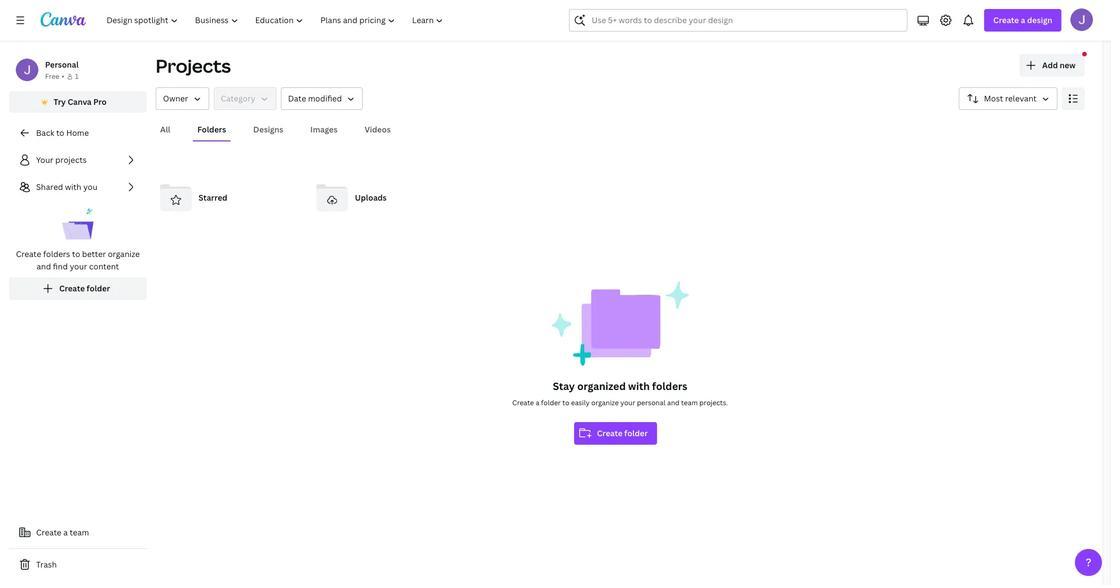 Task type: locate. For each thing, give the bounding box(es) containing it.
Date modified button
[[281, 87, 363, 110]]

better
[[82, 249, 106, 259]]

back
[[36, 127, 54, 138]]

folder
[[87, 283, 110, 294], [541, 398, 561, 408], [624, 428, 648, 439]]

folders
[[197, 124, 226, 135]]

0 horizontal spatial folders
[[43, 249, 70, 259]]

create a design button
[[984, 9, 1061, 32]]

your inside the create folders to better organize and find your content
[[70, 261, 87, 272]]

shared with you link
[[9, 176, 147, 199]]

find
[[53, 261, 68, 272]]

a left design
[[1021, 15, 1025, 25]]

try canva pro
[[54, 96, 107, 107]]

a inside stay organized with folders create a folder to easily organize your personal and team projects.
[[536, 398, 539, 408]]

personal
[[45, 59, 79, 70]]

a inside create a design dropdown button
[[1021, 15, 1025, 25]]

top level navigation element
[[99, 9, 453, 32]]

0 vertical spatial organize
[[108, 249, 140, 259]]

create folder down the create folders to better organize and find your content
[[59, 283, 110, 294]]

home
[[66, 127, 89, 138]]

a for design
[[1021, 15, 1025, 25]]

1 horizontal spatial create folder button
[[574, 422, 657, 445]]

create
[[993, 15, 1019, 25], [16, 249, 41, 259], [59, 283, 85, 294], [512, 398, 534, 408], [597, 428, 623, 439], [36, 527, 61, 538]]

list containing your projects
[[9, 149, 147, 300]]

a left easily
[[536, 398, 539, 408]]

folders up find
[[43, 249, 70, 259]]

1 horizontal spatial your
[[620, 398, 635, 408]]

0 vertical spatial create folder
[[59, 283, 110, 294]]

0 vertical spatial and
[[37, 261, 51, 272]]

create folders to better organize and find your content
[[16, 249, 140, 272]]

2 vertical spatial a
[[63, 527, 68, 538]]

create folder button down stay organized with folders create a folder to easily organize your personal and team projects.
[[574, 422, 657, 445]]

shared with you
[[36, 182, 97, 192]]

0 vertical spatial your
[[70, 261, 87, 272]]

team up trash link
[[70, 527, 89, 538]]

0 horizontal spatial and
[[37, 261, 51, 272]]

1 horizontal spatial folder
[[541, 398, 561, 408]]

create a team button
[[9, 522, 147, 544]]

1 horizontal spatial folders
[[652, 380, 687, 393]]

folders
[[43, 249, 70, 259], [652, 380, 687, 393]]

team inside button
[[70, 527, 89, 538]]

0 vertical spatial with
[[65, 182, 81, 192]]

your right find
[[70, 261, 87, 272]]

1 vertical spatial folders
[[652, 380, 687, 393]]

with
[[65, 182, 81, 192], [628, 380, 650, 393]]

2 vertical spatial to
[[562, 398, 569, 408]]

1 vertical spatial organize
[[591, 398, 619, 408]]

1
[[75, 72, 79, 81]]

Sort by button
[[959, 87, 1058, 110]]

to
[[56, 127, 64, 138], [72, 249, 80, 259], [562, 398, 569, 408]]

create folder button down find
[[9, 277, 147, 300]]

0 horizontal spatial your
[[70, 261, 87, 272]]

add
[[1042, 60, 1058, 71]]

to right back
[[56, 127, 64, 138]]

1 vertical spatial and
[[667, 398, 680, 408]]

stay
[[553, 380, 575, 393]]

your left personal
[[620, 398, 635, 408]]

1 vertical spatial to
[[72, 249, 80, 259]]

0 horizontal spatial with
[[65, 182, 81, 192]]

1 horizontal spatial and
[[667, 398, 680, 408]]

1 vertical spatial with
[[628, 380, 650, 393]]

with left you
[[65, 182, 81, 192]]

Search search field
[[592, 10, 885, 31]]

Owner button
[[156, 87, 209, 110]]

1 horizontal spatial to
[[72, 249, 80, 259]]

a inside create a team button
[[63, 527, 68, 538]]

0 horizontal spatial team
[[70, 527, 89, 538]]

0 vertical spatial to
[[56, 127, 64, 138]]

2 vertical spatial folder
[[624, 428, 648, 439]]

a up trash link
[[63, 527, 68, 538]]

1 vertical spatial a
[[536, 398, 539, 408]]

create inside the create folders to better organize and find your content
[[16, 249, 41, 259]]

organize up content
[[108, 249, 140, 259]]

folder down personal
[[624, 428, 648, 439]]

date modified
[[288, 93, 342, 104]]

1 vertical spatial your
[[620, 398, 635, 408]]

images button
[[306, 119, 342, 140]]

0 horizontal spatial create folder button
[[9, 277, 147, 300]]

0 horizontal spatial create folder
[[59, 283, 110, 294]]

1 vertical spatial team
[[70, 527, 89, 538]]

add new button
[[1020, 54, 1085, 77]]

and left find
[[37, 261, 51, 272]]

a
[[1021, 15, 1025, 25], [536, 398, 539, 408], [63, 527, 68, 538]]

stay organized with folders create a folder to easily organize your personal and team projects.
[[512, 380, 728, 408]]

team inside stay organized with folders create a folder to easily organize your personal and team projects.
[[681, 398, 698, 408]]

folders up personal
[[652, 380, 687, 393]]

create inside create a team button
[[36, 527, 61, 538]]

1 horizontal spatial organize
[[591, 398, 619, 408]]

team
[[681, 398, 698, 408], [70, 527, 89, 538]]

create folder button
[[9, 277, 147, 300], [574, 422, 657, 445]]

folder down content
[[87, 283, 110, 294]]

team left projects.
[[681, 398, 698, 408]]

0 horizontal spatial to
[[56, 127, 64, 138]]

videos
[[365, 124, 391, 135]]

organized
[[577, 380, 626, 393]]

folder inside stay organized with folders create a folder to easily organize your personal and team projects.
[[541, 398, 561, 408]]

0 vertical spatial a
[[1021, 15, 1025, 25]]

uploads
[[355, 192, 387, 203]]

list
[[9, 149, 147, 300]]

uploads link
[[312, 178, 459, 218]]

to left better
[[72, 249, 80, 259]]

date
[[288, 93, 306, 104]]

projects.
[[699, 398, 728, 408]]

to left easily
[[562, 398, 569, 408]]

1 horizontal spatial create folder
[[597, 428, 648, 439]]

1 vertical spatial create folder button
[[574, 422, 657, 445]]

2 horizontal spatial to
[[562, 398, 569, 408]]

2 horizontal spatial a
[[1021, 15, 1025, 25]]

folder down the stay
[[541, 398, 561, 408]]

1 horizontal spatial with
[[628, 380, 650, 393]]

0 vertical spatial folders
[[43, 249, 70, 259]]

create folder
[[59, 283, 110, 294], [597, 428, 648, 439]]

trash
[[36, 560, 57, 570]]

0 vertical spatial team
[[681, 398, 698, 408]]

None search field
[[569, 9, 908, 32]]

with inside stay organized with folders create a folder to easily organize your personal and team projects.
[[628, 380, 650, 393]]

1 vertical spatial folder
[[541, 398, 561, 408]]

you
[[83, 182, 97, 192]]

1 horizontal spatial a
[[536, 398, 539, 408]]

all button
[[156, 119, 175, 140]]

1 horizontal spatial team
[[681, 398, 698, 408]]

and right personal
[[667, 398, 680, 408]]

0 horizontal spatial a
[[63, 527, 68, 538]]

0 horizontal spatial folder
[[87, 283, 110, 294]]

0 horizontal spatial organize
[[108, 249, 140, 259]]

organize down organized
[[591, 398, 619, 408]]

organize
[[108, 249, 140, 259], [591, 398, 619, 408]]

with up personal
[[628, 380, 650, 393]]

your
[[70, 261, 87, 272], [620, 398, 635, 408]]

videos button
[[360, 119, 395, 140]]

and
[[37, 261, 51, 272], [667, 398, 680, 408]]

projects
[[156, 54, 231, 78]]

create folder down stay organized with folders create a folder to easily organize your personal and team projects.
[[597, 428, 648, 439]]

1 vertical spatial create folder
[[597, 428, 648, 439]]

0 vertical spatial create folder button
[[9, 277, 147, 300]]



Task type: vqa. For each thing, say whether or not it's contained in the screenshot.
Stay
yes



Task type: describe. For each thing, give the bounding box(es) containing it.
personal
[[637, 398, 666, 408]]

design
[[1027, 15, 1052, 25]]

add new
[[1042, 60, 1076, 71]]

to inside the create folders to better organize and find your content
[[72, 249, 80, 259]]

folders inside the create folders to better organize and find your content
[[43, 249, 70, 259]]

a for team
[[63, 527, 68, 538]]

and inside the create folders to better organize and find your content
[[37, 261, 51, 272]]

canva
[[68, 96, 92, 107]]

0 vertical spatial folder
[[87, 283, 110, 294]]

shared
[[36, 182, 63, 192]]

your inside stay organized with folders create a folder to easily organize your personal and team projects.
[[620, 398, 635, 408]]

back to home link
[[9, 122, 147, 144]]

jacob simon image
[[1071, 8, 1093, 31]]

designs button
[[249, 119, 288, 140]]

designs
[[253, 124, 283, 135]]

try canva pro button
[[9, 91, 147, 113]]

folders button
[[193, 119, 231, 140]]

create a team
[[36, 527, 89, 538]]

modified
[[308, 93, 342, 104]]

content
[[89, 261, 119, 272]]

folders inside stay organized with folders create a folder to easily organize your personal and team projects.
[[652, 380, 687, 393]]

starred link
[[156, 178, 303, 218]]

free •
[[45, 72, 64, 81]]

most relevant
[[984, 93, 1037, 104]]

category
[[221, 93, 255, 104]]

create a design
[[993, 15, 1052, 25]]

with inside list
[[65, 182, 81, 192]]

pro
[[93, 96, 107, 107]]

images
[[310, 124, 338, 135]]

try
[[54, 96, 66, 107]]

2 horizontal spatial folder
[[624, 428, 648, 439]]

your projects link
[[9, 149, 147, 171]]

back to home
[[36, 127, 89, 138]]

easily
[[571, 398, 590, 408]]

organize inside stay organized with folders create a folder to easily organize your personal and team projects.
[[591, 398, 619, 408]]

trash link
[[9, 554, 147, 576]]

create inside stay organized with folders create a folder to easily organize your personal and team projects.
[[512, 398, 534, 408]]

owner
[[163, 93, 188, 104]]

•
[[62, 72, 64, 81]]

relevant
[[1005, 93, 1037, 104]]

new
[[1060, 60, 1076, 71]]

free
[[45, 72, 59, 81]]

Category button
[[213, 87, 276, 110]]

all
[[160, 124, 170, 135]]

and inside stay organized with folders create a folder to easily organize your personal and team projects.
[[667, 398, 680, 408]]

organize inside the create folders to better organize and find your content
[[108, 249, 140, 259]]

your
[[36, 155, 53, 165]]

create inside create a design dropdown button
[[993, 15, 1019, 25]]

to inside stay organized with folders create a folder to easily organize your personal and team projects.
[[562, 398, 569, 408]]

most
[[984, 93, 1003, 104]]

starred
[[199, 192, 227, 203]]

projects
[[55, 155, 87, 165]]

your projects
[[36, 155, 87, 165]]



